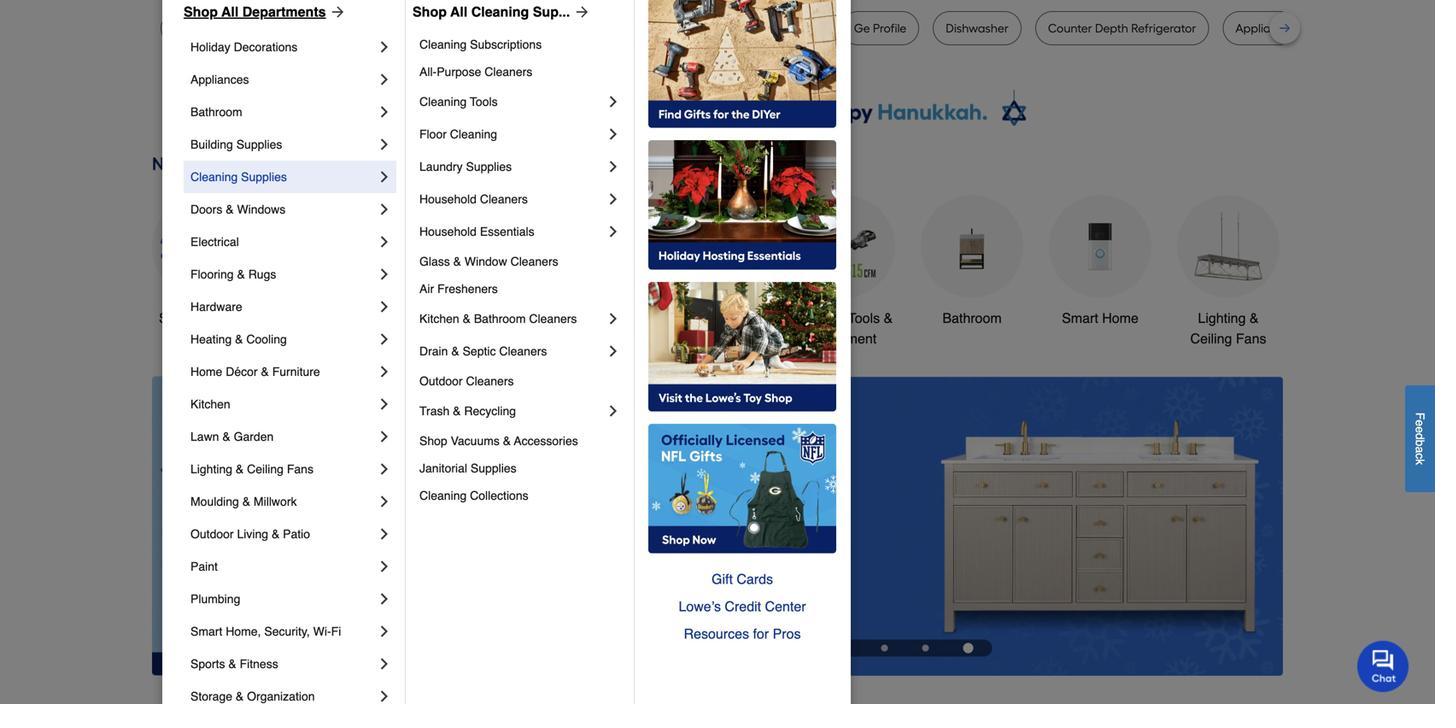 Task type: locate. For each thing, give the bounding box(es) containing it.
chevron right image for holiday decorations
[[376, 38, 393, 56]]

0 horizontal spatial outdoor
[[191, 527, 234, 541]]

1 shop from the left
[[184, 4, 218, 20]]

scroll to item #4 image
[[905, 644, 946, 651]]

chat invite button image
[[1358, 640, 1410, 692]]

supplies up the cleaning supplies
[[236, 138, 282, 151]]

0 vertical spatial lighting
[[1198, 310, 1246, 326]]

smart
[[1062, 310, 1099, 326], [191, 625, 222, 638]]

chevron right image for floor cleaning
[[605, 126, 622, 143]]

2 vertical spatial outdoor
[[191, 527, 234, 541]]

refrigerator for ge profile refrigerator
[[456, 21, 521, 35]]

air fresheners link
[[420, 275, 622, 302]]

0 horizontal spatial shop
[[159, 310, 191, 326]]

0 horizontal spatial smart
[[191, 625, 222, 638]]

1 vertical spatial lighting & ceiling fans link
[[191, 453, 376, 485]]

1 horizontal spatial lighting
[[1198, 310, 1246, 326]]

refrigerator for french door refrigerator
[[629, 21, 694, 35]]

ge for ge profile refrigerator
[[401, 21, 417, 35]]

tools down all-purpose cleaners
[[470, 95, 498, 109]]

french door refrigerator
[[561, 21, 694, 35]]

tools for outdoor tools & equipment
[[848, 310, 880, 326]]

ge
[[401, 21, 417, 35], [854, 21, 870, 35]]

chevron right image for cleaning supplies
[[376, 168, 393, 185]]

garden
[[234, 430, 274, 443]]

0 horizontal spatial home
[[191, 365, 222, 378]]

cleaning down the all-
[[420, 95, 467, 109]]

shop all cleaning sup... link
[[413, 2, 591, 22]]

kitchen inside "kitchen & bathroom cleaners" link
[[420, 312, 459, 326]]

2 e from the top
[[1414, 426, 1427, 433]]

for
[[753, 626, 769, 642]]

flooring & rugs
[[191, 267, 276, 281]]

chevron right image for household cleaners
[[605, 191, 622, 208]]

officially licensed n f l gifts. shop now. image
[[648, 424, 836, 554]]

1 horizontal spatial bathroom
[[474, 312, 526, 326]]

drain & septic cleaners
[[420, 344, 547, 358]]

shop up holiday
[[184, 4, 218, 20]]

c
[[1414, 453, 1427, 459]]

profile
[[420, 21, 453, 35], [873, 21, 907, 35]]

1 vertical spatial fans
[[287, 462, 314, 476]]

chevron right image for doors & windows
[[376, 201, 393, 218]]

cleaners down air fresheners "link"
[[529, 312, 577, 326]]

0 horizontal spatial kitchen
[[191, 397, 230, 411]]

scroll to item #3 image
[[864, 644, 905, 651]]

kitchen inside kitchen faucets link
[[667, 310, 713, 326]]

& for heating & cooling link
[[235, 332, 243, 346]]

all-
[[420, 65, 437, 79]]

all up holiday decorations on the top left
[[221, 4, 239, 20]]

credit
[[725, 598, 761, 614]]

& for flooring & rugs link
[[237, 267, 245, 281]]

0 vertical spatial smart
[[1062, 310, 1099, 326]]

lighting & ceiling fans
[[1191, 310, 1267, 346], [191, 462, 314, 476]]

shop up janitorial
[[420, 434, 447, 448]]

a
[[1414, 446, 1427, 453]]

decorations for christmas
[[551, 331, 624, 346]]

1 horizontal spatial ceiling
[[1191, 331, 1232, 346]]

0 horizontal spatial ceiling
[[247, 462, 284, 476]]

household for household cleaners
[[420, 192, 477, 206]]

cleaning tools link
[[420, 85, 605, 118]]

chevron right image for hardware
[[376, 298, 393, 315]]

cleaning
[[471, 4, 529, 20], [420, 38, 467, 51], [420, 95, 467, 109], [450, 127, 497, 141], [191, 170, 238, 184], [420, 489, 467, 502]]

0 horizontal spatial bathroom link
[[191, 96, 376, 128]]

0 vertical spatial lighting & ceiling fans
[[1191, 310, 1267, 346]]

1 horizontal spatial shop
[[413, 4, 447, 20]]

cleaners up air fresheners "link"
[[511, 255, 558, 268]]

cleaning for supplies
[[191, 170, 238, 184]]

1 horizontal spatial shop
[[420, 434, 447, 448]]

counter
[[1048, 21, 1092, 35]]

christmas decorations link
[[537, 195, 639, 349]]

chevron right image for cleaning tools
[[605, 93, 622, 110]]

chevron right image for plumbing
[[376, 590, 393, 607]]

& inside lighting & ceiling fans
[[1250, 310, 1259, 326]]

counter depth refrigerator
[[1048, 21, 1196, 35]]

outdoor for outdoor cleaners
[[420, 374, 463, 388]]

chevron right image for sports & fitness
[[376, 655, 393, 672]]

e up b
[[1414, 426, 1427, 433]]

& inside outdoor tools & equipment
[[884, 310, 893, 326]]

chevron right image for kitchen
[[376, 396, 393, 413]]

cleaning collections
[[420, 489, 529, 502]]

tools for cleaning tools
[[470, 95, 498, 109]]

chevron right image for lawn & garden
[[376, 428, 393, 445]]

kitchen left 'faucets'
[[667, 310, 713, 326]]

tools inside outdoor tools & equipment
[[848, 310, 880, 326]]

cleaners up outdoor cleaners link
[[499, 344, 547, 358]]

household for household essentials
[[420, 225, 477, 238]]

lighting & ceiling fans link
[[1177, 195, 1280, 349], [191, 453, 376, 485]]

1 vertical spatial household
[[420, 225, 477, 238]]

supplies inside "link"
[[236, 138, 282, 151]]

& inside 'link'
[[453, 255, 461, 268]]

1 vertical spatial bathroom link
[[921, 195, 1024, 328]]

0 vertical spatial home
[[1102, 310, 1139, 326]]

supplies down shop vacuums & accessories
[[471, 461, 517, 475]]

holiday decorations
[[191, 40, 298, 54]]

2 horizontal spatial kitchen
[[667, 310, 713, 326]]

paint
[[191, 560, 218, 573]]

chevron right image for flooring & rugs
[[376, 266, 393, 283]]

supplies for laundry supplies
[[466, 160, 512, 173]]

household up glass
[[420, 225, 477, 238]]

organization
[[247, 689, 315, 703]]

all for departments
[[221, 4, 239, 20]]

2 ge from the left
[[854, 21, 870, 35]]

chevron right image
[[605, 93, 622, 110], [376, 103, 393, 120], [605, 158, 622, 175], [376, 168, 393, 185], [605, 191, 622, 208], [376, 201, 393, 218], [605, 223, 622, 240], [376, 233, 393, 250], [376, 266, 393, 283], [376, 298, 393, 315], [605, 343, 622, 360], [376, 461, 393, 478], [376, 493, 393, 510], [376, 590, 393, 607], [376, 623, 393, 640], [376, 655, 393, 672], [376, 688, 393, 704]]

0 horizontal spatial profile
[[420, 21, 453, 35]]

3 refrigerator from the left
[[750, 21, 815, 35]]

lowe's wishes you and your family a happy hanukkah. image
[[152, 90, 1283, 132]]

moulding & millwork link
[[191, 485, 376, 518]]

1 horizontal spatial profile
[[873, 21, 907, 35]]

2 shop from the left
[[413, 4, 447, 20]]

kitchen up lawn
[[191, 397, 230, 411]]

smart home link
[[1049, 195, 1152, 328]]

smart home, security, wi-fi link
[[191, 615, 376, 648]]

kitchen down air
[[420, 312, 459, 326]]

shop
[[159, 310, 191, 326], [420, 434, 447, 448]]

b
[[1414, 440, 1427, 446]]

0 vertical spatial decorations
[[234, 40, 298, 54]]

decorations down christmas
[[551, 331, 624, 346]]

janitorial supplies link
[[420, 455, 622, 482]]

0 horizontal spatial decorations
[[234, 40, 298, 54]]

supplies up windows
[[241, 170, 287, 184]]

2 horizontal spatial outdoor
[[795, 310, 845, 326]]

chevron right image for outdoor living & patio
[[376, 525, 393, 543]]

1 horizontal spatial fans
[[1236, 331, 1267, 346]]

outdoor for outdoor tools & equipment
[[795, 310, 845, 326]]

1 vertical spatial smart
[[191, 625, 222, 638]]

0 horizontal spatial shop
[[184, 4, 218, 20]]

tools down air fresheners
[[444, 310, 476, 326]]

tools up equipment
[[848, 310, 880, 326]]

1 profile from the left
[[420, 21, 453, 35]]

1 horizontal spatial arrow right image
[[1252, 526, 1269, 543]]

1 vertical spatial shop
[[420, 434, 447, 448]]

0 vertical spatial fans
[[1236, 331, 1267, 346]]

1 refrigerator from the left
[[456, 21, 521, 35]]

home
[[1102, 310, 1139, 326], [191, 365, 222, 378]]

depth
[[1095, 21, 1129, 35]]

1 horizontal spatial bathroom link
[[921, 195, 1024, 328]]

all
[[221, 4, 239, 20], [450, 4, 468, 20], [194, 310, 209, 326]]

cleaning down janitorial
[[420, 489, 467, 502]]

lawn & garden
[[191, 430, 274, 443]]

janitorial
[[420, 461, 467, 475]]

2 profile from the left
[[873, 21, 907, 35]]

gift cards link
[[648, 566, 836, 593]]

wi-
[[313, 625, 331, 638]]

refrigerator right lg
[[750, 21, 815, 35]]

heating & cooling link
[[191, 323, 376, 355]]

all for deals
[[194, 310, 209, 326]]

kitchen for kitchen & bathroom cleaners
[[420, 312, 459, 326]]

profile for ge profile refrigerator
[[420, 21, 453, 35]]

chevron right image for electrical
[[376, 233, 393, 250]]

chevron right image for laundry supplies
[[605, 158, 622, 175]]

0 vertical spatial shop
[[159, 310, 191, 326]]

kitchen link
[[191, 388, 376, 420]]

0 horizontal spatial ge
[[401, 21, 417, 35]]

0 vertical spatial household
[[420, 192, 477, 206]]

kitchen & bathroom cleaners link
[[420, 302, 605, 335]]

2 household from the top
[[420, 225, 477, 238]]

0 horizontal spatial lighting
[[191, 462, 232, 476]]

1 horizontal spatial kitchen
[[420, 312, 459, 326]]

decorations down shop all departments link
[[234, 40, 298, 54]]

plumbing
[[191, 592, 240, 606]]

cleaning for tools
[[420, 95, 467, 109]]

cleaning for subscriptions
[[420, 38, 467, 51]]

0 vertical spatial arrow right image
[[326, 3, 346, 21]]

1 horizontal spatial smart
[[1062, 310, 1099, 326]]

heating
[[191, 332, 232, 346]]

refrigerator down shop all cleaning sup...
[[456, 21, 521, 35]]

laundry supplies link
[[420, 150, 605, 183]]

1 household from the top
[[420, 192, 477, 206]]

faucets
[[716, 310, 765, 326]]

shop for shop all deals
[[159, 310, 191, 326]]

hardware link
[[191, 290, 376, 323]]

chevron right image
[[376, 38, 393, 56], [376, 71, 393, 88], [605, 126, 622, 143], [376, 136, 393, 153], [605, 310, 622, 327], [376, 331, 393, 348], [376, 363, 393, 380], [376, 396, 393, 413], [605, 402, 622, 420], [376, 428, 393, 445], [376, 525, 393, 543], [376, 558, 393, 575]]

all for cleaning
[[450, 4, 468, 20]]

holiday decorations link
[[191, 31, 376, 63]]

all up heating
[[194, 310, 209, 326]]

refrigerator right depth
[[1131, 21, 1196, 35]]

cleaning down the building
[[191, 170, 238, 184]]

1 horizontal spatial lighting & ceiling fans link
[[1177, 195, 1280, 349]]

kitchen inside kitchen link
[[191, 397, 230, 411]]

outdoor up equipment
[[795, 310, 845, 326]]

1 vertical spatial decorations
[[551, 331, 624, 346]]

outdoor inside outdoor tools & equipment
[[795, 310, 845, 326]]

tools
[[470, 95, 498, 109], [444, 310, 476, 326], [848, 310, 880, 326]]

fi
[[331, 625, 341, 638]]

4 refrigerator from the left
[[1131, 21, 1196, 35]]

shop up "ge profile refrigerator"
[[413, 4, 447, 20]]

f
[[1414, 412, 1427, 420]]

refrigerator right door
[[629, 21, 694, 35]]

outdoor cleaners link
[[420, 367, 622, 395]]

package
[[1294, 21, 1341, 35]]

& for the lawn & garden link
[[222, 430, 230, 443]]

1 vertical spatial arrow right image
[[1252, 526, 1269, 543]]

scroll to item #2 image
[[823, 644, 864, 651]]

supplies up household cleaners
[[466, 160, 512, 173]]

outdoor cleaners
[[420, 374, 514, 388]]

living
[[237, 527, 268, 541]]

chevron right image for building supplies
[[376, 136, 393, 153]]

1 vertical spatial outdoor
[[420, 374, 463, 388]]

arrow right image
[[326, 3, 346, 21], [1252, 526, 1269, 543]]

0 horizontal spatial lighting & ceiling fans
[[191, 462, 314, 476]]

& for moulding & millwork link
[[242, 495, 250, 508]]

0 horizontal spatial arrow right image
[[326, 3, 346, 21]]

outdoor down moulding
[[191, 527, 234, 541]]

1 ge from the left
[[401, 21, 417, 35]]

arrow right image inside shop all departments link
[[326, 3, 346, 21]]

sports & fitness
[[191, 657, 278, 671]]

0 vertical spatial ceiling
[[1191, 331, 1232, 346]]

decorations
[[234, 40, 298, 54], [551, 331, 624, 346]]

& for drain & septic cleaners link
[[451, 344, 459, 358]]

glass & window cleaners link
[[420, 248, 622, 275]]

shop
[[184, 4, 218, 20], [413, 4, 447, 20]]

moulding & millwork
[[191, 495, 297, 508]]

sports & fitness link
[[191, 648, 376, 680]]

1 horizontal spatial home
[[1102, 310, 1139, 326]]

all up "ge profile refrigerator"
[[450, 4, 468, 20]]

scroll to item #5 element
[[946, 643, 991, 653]]

smart home, security, wi-fi
[[191, 625, 341, 638]]

0 vertical spatial outdoor
[[795, 310, 845, 326]]

smart for smart home
[[1062, 310, 1099, 326]]

shop up heating
[[159, 310, 191, 326]]

air fresheners
[[420, 282, 498, 296]]

cleaning down "ge profile refrigerator"
[[420, 38, 467, 51]]

chevron right image for home décor & furniture
[[376, 363, 393, 380]]

d
[[1414, 433, 1427, 440]]

building supplies
[[191, 138, 282, 151]]

lg
[[733, 21, 747, 35]]

f e e d b a c k
[[1414, 412, 1427, 465]]

outdoor living & patio
[[191, 527, 310, 541]]

1 horizontal spatial ge
[[854, 21, 870, 35]]

purpose
[[437, 65, 481, 79]]

chevron right image for lighting & ceiling fans
[[376, 461, 393, 478]]

outdoor tools & equipment
[[795, 310, 893, 346]]

find gifts for the diyer. image
[[648, 0, 836, 128]]

household down laundry
[[420, 192, 477, 206]]

e up d
[[1414, 420, 1427, 426]]

chevron right image for trash & recycling
[[605, 402, 622, 420]]

& for storage & organization link
[[236, 689, 244, 703]]

outdoor up trash
[[420, 374, 463, 388]]

chevron right image for smart home, security, wi-fi
[[376, 623, 393, 640]]

home inside smart home link
[[1102, 310, 1139, 326]]

0 horizontal spatial all
[[194, 310, 209, 326]]

outdoor tools & equipment link
[[793, 195, 895, 349]]

1 horizontal spatial all
[[221, 4, 239, 20]]

holiday
[[191, 40, 230, 54]]

0 horizontal spatial bathroom
[[191, 105, 242, 119]]

1 horizontal spatial outdoor
[[420, 374, 463, 388]]

2 horizontal spatial all
[[450, 4, 468, 20]]

1 horizontal spatial decorations
[[551, 331, 624, 346]]

2 refrigerator from the left
[[629, 21, 694, 35]]



Task type: describe. For each thing, give the bounding box(es) containing it.
outdoor for outdoor living & patio
[[191, 527, 234, 541]]

appliance package
[[1236, 21, 1341, 35]]

doors & windows
[[191, 202, 286, 216]]

cleaners up essentials
[[480, 192, 528, 206]]

up to 40 percent off select vanities. plus get free local delivery on select vanities. image
[[455, 376, 1283, 676]]

ge profile
[[854, 21, 907, 35]]

& for glass & window cleaners 'link'
[[453, 255, 461, 268]]

1 vertical spatial ceiling
[[247, 462, 284, 476]]

chevron right image for kitchen & bathroom cleaners
[[605, 310, 622, 327]]

electrical link
[[191, 226, 376, 258]]

supplies for janitorial supplies
[[471, 461, 517, 475]]

chevron right image for drain & septic cleaners
[[605, 343, 622, 360]]

rugs
[[248, 267, 276, 281]]

kitchen faucets link
[[665, 195, 767, 328]]

shop all deals
[[159, 310, 248, 326]]

household cleaners
[[420, 192, 528, 206]]

arrow right image
[[570, 3, 591, 21]]

cleaning for collections
[[420, 489, 467, 502]]

household essentials link
[[420, 215, 605, 248]]

cleaning supplies
[[191, 170, 287, 184]]

ge for ge profile
[[854, 21, 870, 35]]

0 vertical spatial bathroom link
[[191, 96, 376, 128]]

appliances link
[[191, 63, 376, 96]]

holiday hosting essentials. image
[[648, 140, 836, 270]]

millwork
[[254, 495, 297, 508]]

deals
[[213, 310, 248, 326]]

accessories
[[514, 434, 578, 448]]

glass
[[420, 255, 450, 268]]

kitchen & bathroom cleaners
[[420, 312, 577, 326]]

pros
[[773, 626, 801, 642]]

shop for shop all departments
[[184, 4, 218, 20]]

visit the lowe's toy shop. image
[[648, 282, 836, 412]]

1 vertical spatial lighting & ceiling fans
[[191, 462, 314, 476]]

trash & recycling
[[420, 404, 516, 418]]

windows
[[237, 202, 286, 216]]

1 vertical spatial home
[[191, 365, 222, 378]]

household essentials
[[420, 225, 535, 238]]

air
[[420, 282, 434, 296]]

christmas decorations
[[551, 310, 624, 346]]

refrigerator for counter depth refrigerator
[[1131, 21, 1196, 35]]

shop these last-minute gifts. $99 or less. quantities are limited and won't last. image
[[152, 376, 428, 675]]

recycling
[[464, 404, 516, 418]]

supplies for cleaning supplies
[[241, 170, 287, 184]]

glass & window cleaners
[[420, 255, 558, 268]]

& for the trash & recycling link
[[453, 404, 461, 418]]

lawn
[[191, 430, 219, 443]]

appliance
[[1236, 21, 1291, 35]]

cleaners inside 'link'
[[511, 255, 558, 268]]

shop for shop all cleaning sup...
[[413, 4, 447, 20]]

k
[[1414, 459, 1427, 465]]

cleaners down subscriptions
[[485, 65, 533, 79]]

janitorial supplies
[[420, 461, 517, 475]]

1 horizontal spatial lighting & ceiling fans
[[1191, 310, 1267, 346]]

home,
[[226, 625, 261, 638]]

gift cards
[[712, 571, 773, 587]]

resources for pros link
[[648, 620, 836, 648]]

cleaning up subscriptions
[[471, 4, 529, 20]]

center
[[765, 598, 806, 614]]

chevron right image for heating & cooling
[[376, 331, 393, 348]]

chevron right image for appliances
[[376, 71, 393, 88]]

lighting inside lighting & ceiling fans
[[1198, 310, 1246, 326]]

chevron right image for paint
[[376, 558, 393, 575]]

& for sports & fitness link
[[228, 657, 236, 671]]

building supplies link
[[191, 128, 376, 161]]

smart home
[[1062, 310, 1139, 326]]

cards
[[737, 571, 773, 587]]

ceiling inside lighting & ceiling fans
[[1191, 331, 1232, 346]]

& for "lighting & ceiling fans" link to the left
[[236, 462, 244, 476]]

décor
[[226, 365, 258, 378]]

sup...
[[533, 4, 570, 20]]

resources
[[684, 626, 749, 642]]

outdoor living & patio link
[[191, 518, 376, 550]]

floor cleaning link
[[420, 118, 605, 150]]

chevron right image for moulding & millwork
[[376, 493, 393, 510]]

shop all deals link
[[152, 195, 255, 328]]

lg refrigerator
[[733, 21, 815, 35]]

household cleaners link
[[420, 183, 605, 215]]

appliances
[[191, 73, 249, 86]]

kitchen for kitchen faucets
[[667, 310, 713, 326]]

building
[[191, 138, 233, 151]]

1 vertical spatial lighting
[[191, 462, 232, 476]]

cleaning tools
[[420, 95, 498, 109]]

equipment
[[811, 331, 877, 346]]

shop all departments
[[184, 4, 326, 20]]

decorations for holiday
[[234, 40, 298, 54]]

kitchen faucets
[[667, 310, 765, 326]]

1 e from the top
[[1414, 420, 1427, 426]]

cleaning up laundry supplies
[[450, 127, 497, 141]]

cleaners up recycling
[[466, 374, 514, 388]]

trash
[[420, 404, 450, 418]]

fitness
[[240, 657, 278, 671]]

shop for shop vacuums & accessories
[[420, 434, 447, 448]]

profile for ge profile
[[873, 21, 907, 35]]

all-purpose cleaners
[[420, 65, 533, 79]]

smart for smart home, security, wi-fi
[[191, 625, 222, 638]]

new deals every day during 25 days of deals image
[[152, 150, 1283, 178]]

storage
[[191, 689, 232, 703]]

storage & organization link
[[191, 680, 376, 704]]

fresheners
[[437, 282, 498, 296]]

0 vertical spatial lighting & ceiling fans link
[[1177, 195, 1280, 349]]

sports
[[191, 657, 225, 671]]

chevron right image for bathroom
[[376, 103, 393, 120]]

supplies for building supplies
[[236, 138, 282, 151]]

security,
[[264, 625, 310, 638]]

window
[[465, 255, 507, 268]]

electrical
[[191, 235, 239, 249]]

& for "doors & windows" link
[[226, 202, 234, 216]]

subscriptions
[[470, 38, 542, 51]]

christmas
[[557, 310, 619, 326]]

home décor & furniture link
[[191, 355, 376, 388]]

shop all cleaning sup...
[[413, 4, 570, 20]]

2 horizontal spatial bathroom
[[943, 310, 1002, 326]]

chevron right image for storage & organization
[[376, 688, 393, 704]]

drain
[[420, 344, 448, 358]]

storage & organization
[[191, 689, 315, 703]]

doors
[[191, 202, 222, 216]]

all-purpose cleaners link
[[420, 58, 622, 85]]

lowe's
[[679, 598, 721, 614]]

resources for pros
[[684, 626, 801, 642]]

floor
[[420, 127, 447, 141]]

cleaning subscriptions
[[420, 38, 542, 51]]

0 horizontal spatial lighting & ceiling fans link
[[191, 453, 376, 485]]

tools link
[[408, 195, 511, 328]]

door
[[600, 21, 626, 35]]

fans inside lighting & ceiling fans
[[1236, 331, 1267, 346]]

vacuums
[[451, 434, 500, 448]]

home décor & furniture
[[191, 365, 320, 378]]

& for "kitchen & bathroom cleaners" link
[[463, 312, 471, 326]]

french
[[561, 21, 597, 35]]

chevron right image for household essentials
[[605, 223, 622, 240]]

laundry supplies
[[420, 160, 512, 173]]

0 horizontal spatial fans
[[287, 462, 314, 476]]

cleaning subscriptions link
[[420, 31, 622, 58]]

moulding
[[191, 495, 239, 508]]



Task type: vqa. For each thing, say whether or not it's contained in the screenshot.
'C'
yes



